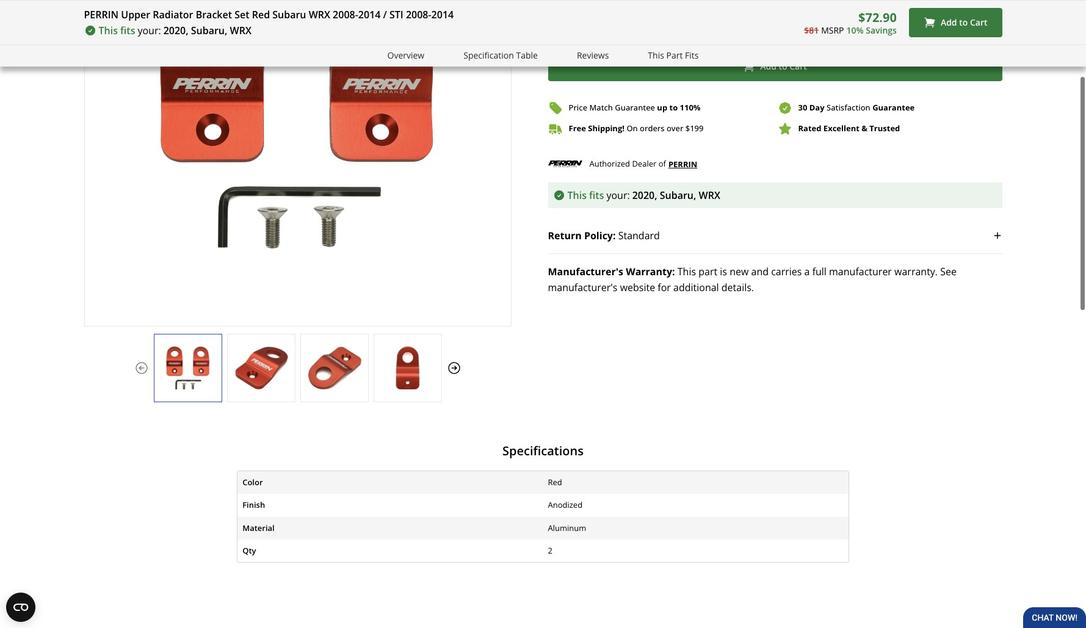 Task type: describe. For each thing, give the bounding box(es) containing it.
manufacturer's
[[548, 265, 624, 278]]

policy:
[[584, 229, 616, 242]]

perrin upper radiator bracket set red subaru wrx 2008-2014 / sti 2008-2014
[[84, 8, 454, 21]]

0 horizontal spatial subaru,
[[191, 24, 227, 37]]

30 day satisfaction guarantee
[[799, 102, 915, 113]]

match
[[590, 102, 613, 113]]

add for the bottom "add to cart" button
[[761, 60, 777, 72]]

2 perpsp-eng-521rd perrin upper radiator bracket set red - subaru wrx 2008-2014 / sti 2008-2014, image from the left
[[228, 347, 295, 390]]

day
[[736, 21, 753, 34]]

0 horizontal spatial to
[[670, 102, 678, 113]]

material
[[243, 523, 275, 534]]

0 vertical spatial 2020,
[[163, 24, 188, 37]]

/
[[383, 8, 387, 21]]

cart for the bottom "add to cart" button
[[790, 60, 807, 72]]

0 vertical spatial your:
[[138, 24, 161, 37]]

website
[[620, 281, 655, 294]]

return
[[548, 229, 582, 242]]

1 horizontal spatial fits
[[589, 189, 604, 202]]

1 horizontal spatial 2020,
[[633, 189, 658, 202]]

manufacturer's warranty:
[[548, 265, 675, 278]]

excellent
[[824, 123, 860, 134]]

finish
[[243, 500, 265, 511]]

and
[[752, 265, 769, 278]]

sti
[[390, 8, 404, 21]]

color
[[243, 477, 263, 488]]

reviews link
[[577, 49, 609, 63]]

see
[[941, 265, 957, 278]]

before
[[803, 21, 833, 34]]

return policy: standard
[[548, 229, 660, 242]]

1 horizontal spatial red
[[548, 477, 562, 488]]

if
[[755, 21, 761, 34]]

to for topmost "add to cart" button
[[960, 17, 968, 28]]

1 horizontal spatial subaru,
[[660, 189, 697, 202]]

1 perpsp-eng-521rd perrin upper radiator bracket set red - subaru wrx 2008-2014 / sti 2008-2014, image from the left
[[154, 347, 221, 390]]

subaru
[[273, 8, 306, 21]]

&
[[862, 123, 868, 134]]

dealer
[[632, 158, 657, 169]]

2 guarantee from the left
[[873, 102, 915, 113]]

set
[[235, 8, 250, 21]]

will
[[670, 21, 685, 34]]

msrp
[[822, 24, 844, 36]]

manufacturer
[[829, 265, 892, 278]]

savings
[[866, 24, 897, 36]]

$199
[[686, 123, 704, 134]]

$81
[[804, 24, 819, 36]]

full
[[813, 265, 827, 278]]

carries
[[771, 265, 802, 278]]

new
[[730, 265, 749, 278]]

go to right image image
[[447, 361, 461, 375]]

1 horizontal spatial wrx
[[309, 8, 330, 21]]

ordered
[[764, 21, 800, 34]]

specification
[[464, 49, 514, 61]]

$72.90 $81 msrp 10% savings
[[804, 9, 897, 36]]

0 horizontal spatial red
[[252, 8, 270, 21]]

rated excellent & trusted
[[799, 123, 900, 134]]

cart for topmost "add to cart" button
[[970, 17, 988, 28]]

this part fits link
[[648, 49, 699, 63]]

rated
[[799, 123, 822, 134]]

free
[[569, 123, 586, 134]]

up
[[657, 102, 668, 113]]

3 perpsp-eng-521rd perrin upper radiator bracket set red - subaru wrx 2008-2014 / sti 2008-2014, image from the left
[[301, 347, 368, 390]]

fits
[[685, 49, 699, 61]]

open widget image
[[6, 593, 35, 622]]

1 2008- from the left
[[333, 8, 358, 21]]

this inside this part is new and carries a full manufacturer warranty. see manufacturer's website for additional details.
[[678, 265, 696, 278]]

additional
[[674, 281, 719, 294]]

over
[[667, 123, 684, 134]]

price match guarantee up to 110%
[[569, 102, 701, 113]]

details.
[[722, 281, 754, 294]]

0 vertical spatial fits
[[120, 24, 135, 37]]

will ship same day if ordered before 3pm est
[[670, 21, 876, 34]]

1 2014 from the left
[[358, 8, 381, 21]]

warranty.
[[895, 265, 938, 278]]

1 horizontal spatial your:
[[607, 189, 630, 202]]

same
[[709, 21, 734, 34]]

0 vertical spatial perrin
[[84, 8, 119, 21]]

ship
[[688, 21, 707, 34]]

this part is new and carries a full manufacturer warranty. see manufacturer's website for additional details.
[[548, 265, 957, 294]]



Task type: vqa. For each thing, say whether or not it's contained in the screenshot.
first N1 from right
no



Task type: locate. For each thing, give the bounding box(es) containing it.
perrin right of
[[669, 159, 698, 170]]

0 horizontal spatial 2008-
[[333, 8, 358, 21]]

1 vertical spatial red
[[548, 477, 562, 488]]

overview
[[388, 49, 425, 61]]

your: down upper
[[138, 24, 161, 37]]

None number field
[[548, 13, 617, 42]]

0 horizontal spatial this fits your: 2020, subaru, wrx
[[99, 24, 252, 37]]

red up anodized at right bottom
[[548, 477, 562, 488]]

0 horizontal spatial add
[[761, 60, 777, 72]]

0 vertical spatial add to cart
[[941, 17, 988, 28]]

radiator
[[153, 8, 193, 21]]

0 horizontal spatial your:
[[138, 24, 161, 37]]

qty
[[243, 545, 256, 556]]

part
[[699, 265, 718, 278]]

guarantee
[[615, 102, 655, 113], [873, 102, 915, 113]]

your:
[[138, 24, 161, 37], [607, 189, 630, 202]]

2008- left / at the left
[[333, 8, 358, 21]]

1 vertical spatial add to cart
[[761, 60, 807, 72]]

shipping!
[[588, 123, 625, 134]]

1 horizontal spatial add to cart
[[941, 17, 988, 28]]

part
[[667, 49, 683, 61]]

trusted
[[870, 123, 900, 134]]

0 horizontal spatial guarantee
[[615, 102, 655, 113]]

0 vertical spatial wrx
[[309, 8, 330, 21]]

on
[[627, 123, 638, 134]]

specification table link
[[464, 49, 538, 63]]

this fits your: 2020, subaru, wrx down authorized dealer of perrin
[[568, 189, 721, 202]]

to
[[960, 17, 968, 28], [779, 60, 788, 72], [670, 102, 678, 113]]

0 vertical spatial to
[[960, 17, 968, 28]]

2020,
[[163, 24, 188, 37], [633, 189, 658, 202]]

2 2008- from the left
[[406, 8, 432, 21]]

2008-
[[333, 8, 358, 21], [406, 8, 432, 21]]

bracket
[[196, 8, 232, 21]]

0 horizontal spatial fits
[[120, 24, 135, 37]]

1 vertical spatial add to cart button
[[548, 52, 1003, 81]]

manufacturer's
[[548, 281, 618, 294]]

cart
[[970, 17, 988, 28], [790, 60, 807, 72]]

overview link
[[388, 49, 425, 63]]

anodized
[[548, 500, 583, 511]]

table
[[516, 49, 538, 61]]

fits
[[120, 24, 135, 37], [589, 189, 604, 202]]

2 2014 from the left
[[432, 8, 454, 21]]

2 vertical spatial to
[[670, 102, 678, 113]]

guarantee up the trusted
[[873, 102, 915, 113]]

subaru, down bracket
[[191, 24, 227, 37]]

1 horizontal spatial 2014
[[432, 8, 454, 21]]

0 horizontal spatial perrin
[[84, 8, 119, 21]]

fits down upper
[[120, 24, 135, 37]]

1 vertical spatial wrx
[[230, 24, 252, 37]]

free shipping! on orders over $199
[[569, 123, 704, 134]]

1 horizontal spatial guarantee
[[873, 102, 915, 113]]

your: down the authorized
[[607, 189, 630, 202]]

this part fits
[[648, 49, 699, 61]]

this
[[99, 24, 118, 37], [648, 49, 664, 61], [568, 189, 587, 202], [678, 265, 696, 278]]

specifications
[[503, 443, 584, 459]]

2008- right sti
[[406, 8, 432, 21]]

1 horizontal spatial to
[[779, 60, 788, 72]]

add to cart for topmost "add to cart" button
[[941, 17, 988, 28]]

30
[[799, 102, 808, 113]]

2 vertical spatial wrx
[[699, 189, 721, 202]]

110%
[[680, 102, 701, 113]]

to for the bottom "add to cart" button
[[779, 60, 788, 72]]

day
[[810, 102, 825, 113]]

standard
[[619, 229, 660, 242]]

specification table
[[464, 49, 538, 61]]

of
[[659, 158, 666, 169]]

$72.90
[[859, 9, 897, 25]]

2 horizontal spatial wrx
[[699, 189, 721, 202]]

2 horizontal spatial to
[[960, 17, 968, 28]]

1 vertical spatial 2020,
[[633, 189, 658, 202]]

3pm
[[836, 21, 857, 34]]

perpsp-eng-521rd perrin upper radiator bracket set red - subaru wrx 2008-2014 / sti 2008-2014, image
[[154, 347, 221, 390], [228, 347, 295, 390], [301, 347, 368, 390], [374, 347, 441, 390]]

add to cart button
[[909, 8, 1003, 37], [548, 52, 1003, 81]]

2014 right sti
[[432, 8, 454, 21]]

0 vertical spatial add to cart button
[[909, 8, 1003, 37]]

est
[[859, 21, 876, 34]]

0 vertical spatial cart
[[970, 17, 988, 28]]

2014
[[358, 8, 381, 21], [432, 8, 454, 21]]

subaru, down perrin link
[[660, 189, 697, 202]]

is
[[720, 265, 727, 278]]

orders
[[640, 123, 665, 134]]

4 perpsp-eng-521rd perrin upper radiator bracket set red - subaru wrx 2008-2014 / sti 2008-2014, image from the left
[[374, 347, 441, 390]]

a
[[805, 265, 810, 278]]

1 vertical spatial cart
[[790, 60, 807, 72]]

price
[[569, 102, 588, 113]]

upper
[[121, 8, 150, 21]]

0 horizontal spatial 2020,
[[163, 24, 188, 37]]

0 vertical spatial this fits your: 2020, subaru, wrx
[[99, 24, 252, 37]]

add for topmost "add to cart" button
[[941, 17, 957, 28]]

1 horizontal spatial cart
[[970, 17, 988, 28]]

authorized dealer of perrin
[[590, 158, 698, 170]]

perrin
[[84, 8, 119, 21], [669, 159, 698, 170]]

1 vertical spatial this fits your: 2020, subaru, wrx
[[568, 189, 721, 202]]

0 horizontal spatial 2014
[[358, 8, 381, 21]]

1 guarantee from the left
[[615, 102, 655, 113]]

0 vertical spatial add
[[941, 17, 957, 28]]

fits down the authorized
[[589, 189, 604, 202]]

2014 left / at the left
[[358, 8, 381, 21]]

add to cart for the bottom "add to cart" button
[[761, 60, 807, 72]]

1 horizontal spatial 2008-
[[406, 8, 432, 21]]

warranty:
[[626, 265, 675, 278]]

2
[[548, 545, 553, 556]]

for
[[658, 281, 671, 294]]

1 vertical spatial to
[[779, 60, 788, 72]]

0 vertical spatial subaru,
[[191, 24, 227, 37]]

1 horizontal spatial perrin
[[669, 159, 698, 170]]

1 vertical spatial subaru,
[[660, 189, 697, 202]]

1 horizontal spatial this fits your: 2020, subaru, wrx
[[568, 189, 721, 202]]

2020, down authorized dealer of perrin
[[633, 189, 658, 202]]

red right set
[[252, 8, 270, 21]]

add to cart
[[941, 17, 988, 28], [761, 60, 807, 72]]

2020, down radiator
[[163, 24, 188, 37]]

0 horizontal spatial wrx
[[230, 24, 252, 37]]

0 horizontal spatial cart
[[790, 60, 807, 72]]

0 horizontal spatial add to cart
[[761, 60, 807, 72]]

perrin inside authorized dealer of perrin
[[669, 159, 698, 170]]

this fits your: 2020, subaru, wrx
[[99, 24, 252, 37], [568, 189, 721, 202]]

aluminum
[[548, 523, 586, 534]]

1 vertical spatial perrin
[[669, 159, 698, 170]]

perrin left upper
[[84, 8, 119, 21]]

perrin link
[[669, 157, 698, 171]]

this fits your: 2020, subaru, wrx down radiator
[[99, 24, 252, 37]]

1 vertical spatial add
[[761, 60, 777, 72]]

1 horizontal spatial add
[[941, 17, 957, 28]]

0 vertical spatial red
[[252, 8, 270, 21]]

wrx
[[309, 8, 330, 21], [230, 24, 252, 37], [699, 189, 721, 202]]

guarantee up free shipping! on orders over $199 on the right top of the page
[[615, 102, 655, 113]]

authorized
[[590, 158, 630, 169]]

satisfaction
[[827, 102, 871, 113]]

reviews
[[577, 49, 609, 61]]

subaru,
[[191, 24, 227, 37], [660, 189, 697, 202]]

1 vertical spatial your:
[[607, 189, 630, 202]]

10%
[[847, 24, 864, 36]]

1 vertical spatial fits
[[589, 189, 604, 202]]

perrin image
[[548, 156, 582, 173]]



